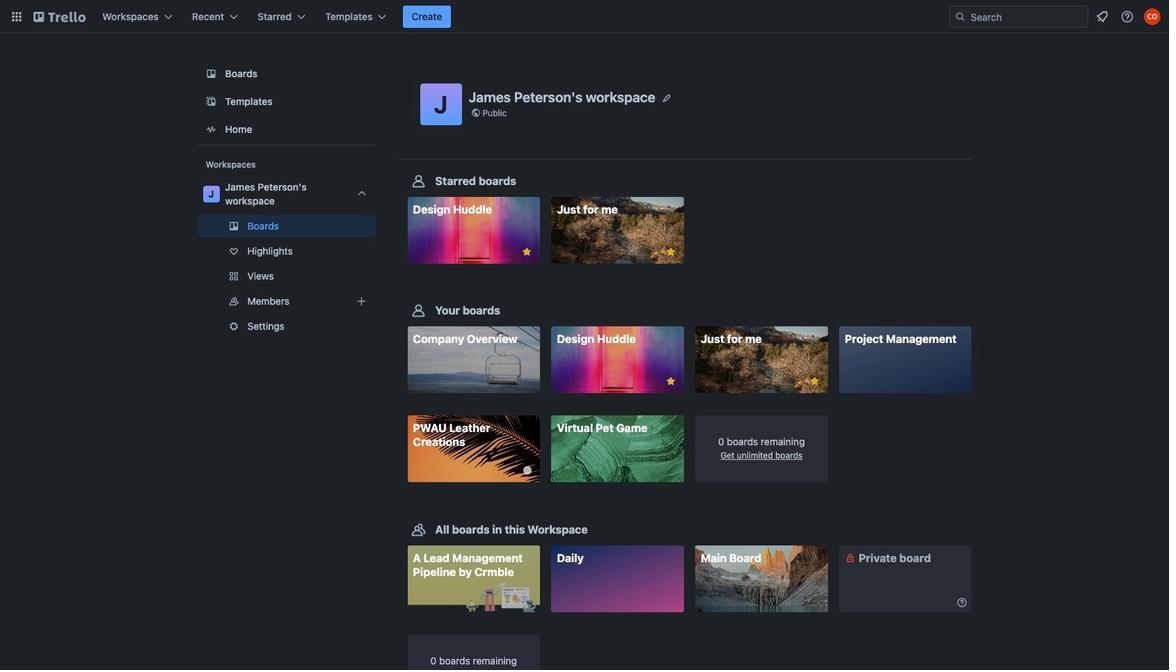 Task type: locate. For each thing, give the bounding box(es) containing it.
0 vertical spatial click to unstar this board. it will be removed from your starred list. image
[[521, 246, 533, 258]]

1 vertical spatial click to unstar this board. it will be removed from your starred list. image
[[809, 375, 821, 388]]

Search field
[[966, 7, 1088, 26]]

there is new activity on this board. image
[[524, 467, 532, 475]]

1 horizontal spatial click to unstar this board. it will be removed from your starred list. image
[[665, 375, 677, 388]]

open information menu image
[[1121, 10, 1135, 24]]

board image
[[203, 65, 220, 82]]

template board image
[[203, 93, 220, 110]]

search image
[[955, 11, 966, 22]]

0 horizontal spatial click to unstar this board. it will be removed from your starred list. image
[[665, 246, 677, 258]]

0 vertical spatial click to unstar this board. it will be removed from your starred list. image
[[665, 246, 677, 258]]

click to unstar this board. it will be removed from your starred list. image
[[521, 246, 533, 258], [665, 375, 677, 388]]

1 vertical spatial click to unstar this board. it will be removed from your starred list. image
[[665, 375, 677, 388]]

back to home image
[[33, 6, 86, 28]]

primary element
[[0, 0, 1169, 33]]

christina overa (christinaovera) image
[[1144, 8, 1161, 25]]

click to unstar this board. it will be removed from your starred list. image
[[665, 246, 677, 258], [809, 375, 821, 388]]



Task type: describe. For each thing, give the bounding box(es) containing it.
1 horizontal spatial click to unstar this board. it will be removed from your starred list. image
[[809, 375, 821, 388]]

sm image
[[844, 551, 858, 565]]

0 horizontal spatial click to unstar this board. it will be removed from your starred list. image
[[521, 246, 533, 258]]

home image
[[203, 121, 220, 138]]

sm image
[[955, 596, 969, 610]]

0 notifications image
[[1094, 8, 1111, 25]]

add image
[[353, 293, 370, 310]]



Task type: vqa. For each thing, say whether or not it's contained in the screenshot.
the James Peterson (jamespeterson93) icon
no



